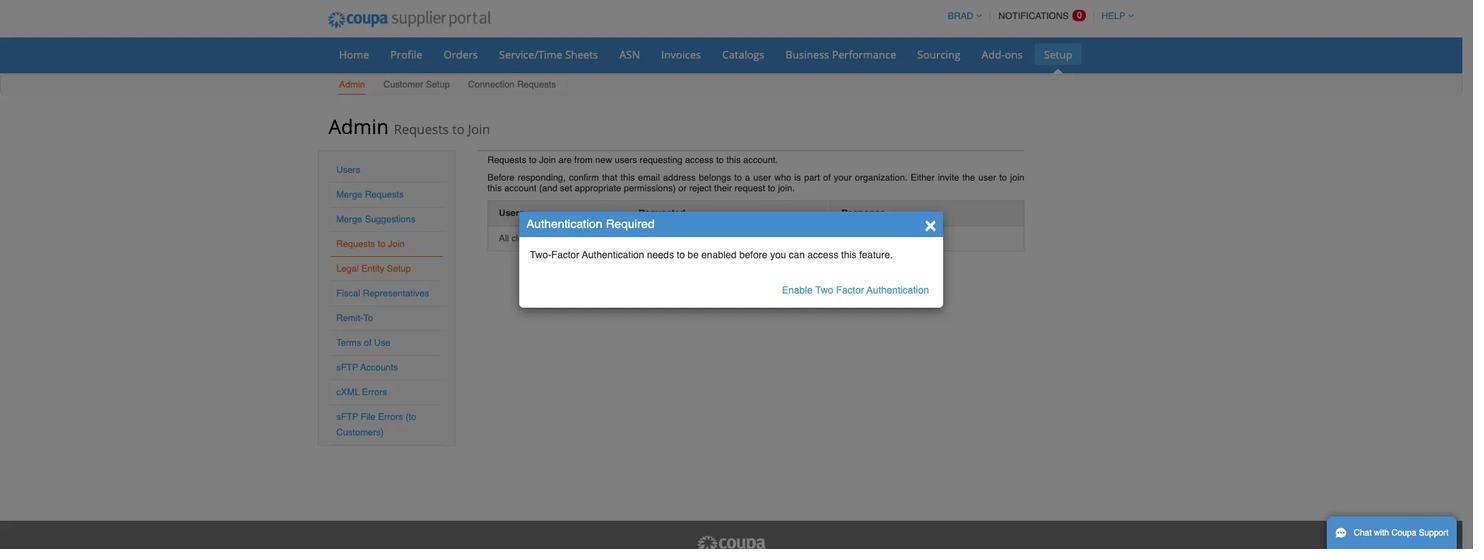 Task type: describe. For each thing, give the bounding box(es) containing it.
0 horizontal spatial of
[[364, 338, 372, 348]]

admin for admin requests to join
[[329, 113, 389, 140]]

remit-to link
[[336, 313, 373, 324]]

authentication required
[[526, 217, 655, 231]]

enable two factor authentication
[[782, 285, 929, 296]]

service/time
[[499, 47, 563, 61]]

support
[[1419, 529, 1449, 538]]

a
[[745, 172, 750, 183]]

their
[[714, 183, 732, 194]]

join inside "admin requests to join"
[[468, 121, 490, 138]]

be
[[688, 249, 699, 261]]

sheets
[[565, 47, 598, 61]]

file
[[361, 412, 376, 423]]

responding,
[[518, 172, 566, 183]]

service/time sheets
[[499, 47, 598, 61]]

requesting
[[640, 155, 683, 165]]

chat with coupa support
[[1354, 529, 1449, 538]]

terms
[[336, 338, 361, 348]]

representatives
[[363, 288, 429, 299]]

address
[[663, 172, 696, 183]]

customer setup link
[[383, 76, 451, 95]]

enable
[[782, 285, 813, 296]]

requests for admin
[[394, 121, 449, 138]]

response
[[841, 208, 885, 218]]

home
[[339, 47, 369, 61]]

0 horizontal spatial coupa supplier portal image
[[318, 2, 500, 37]]

needs
[[647, 249, 674, 261]]

home link
[[330, 44, 378, 65]]

you
[[770, 249, 786, 261]]

errors inside the sftp file errors (to customers)
[[378, 412, 403, 423]]

merge for merge requests
[[336, 189, 362, 200]]

new
[[595, 155, 612, 165]]

customers)
[[336, 428, 384, 438]]

remit-to
[[336, 313, 373, 324]]

users
[[615, 155, 637, 165]]

customer setup
[[384, 79, 450, 90]]

either
[[911, 172, 935, 183]]

0 horizontal spatial join
[[594, 233, 609, 243]]

chat
[[1354, 529, 1372, 538]]

before
[[740, 249, 768, 261]]

catalogs link
[[713, 44, 774, 65]]

2 vertical spatial setup
[[387, 264, 411, 274]]

this down users
[[621, 172, 635, 183]]

join.
[[778, 183, 795, 194]]

admin for admin
[[339, 79, 365, 90]]

1 horizontal spatial access
[[808, 249, 839, 261]]

1 horizontal spatial users
[[499, 208, 524, 218]]

add-ons link
[[973, 44, 1032, 65]]

business
[[786, 47, 829, 61]]

0 horizontal spatial users
[[336, 165, 360, 175]]

set
[[560, 183, 572, 194]]

requests.
[[611, 233, 649, 243]]

connection requests
[[468, 79, 556, 90]]

invite
[[938, 172, 959, 183]]

that
[[602, 172, 618, 183]]

with
[[1374, 529, 1390, 538]]

requests to join link
[[336, 239, 405, 249]]

business performance link
[[777, 44, 906, 65]]

ons
[[1005, 47, 1023, 61]]

join for requests to join
[[388, 239, 405, 249]]

fiscal representatives link
[[336, 288, 429, 299]]

merge for merge suggestions
[[336, 214, 362, 225]]

enable two factor authentication link
[[782, 285, 929, 296]]

enabled
[[702, 249, 737, 261]]

(and
[[539, 183, 558, 194]]

connection requests link
[[468, 76, 557, 95]]

merge requests link
[[336, 189, 404, 200]]

requests inside requests to join are from new users requesting access to this account. before responding, confirm that this email address belongs to a user who is part of your organization. either invite the user to join this account (and set appropriate permissions) or reject their request to join.
[[488, 155, 526, 165]]

0 horizontal spatial user
[[574, 233, 592, 243]]

0 vertical spatial factor
[[551, 249, 579, 261]]

add-ons
[[982, 47, 1023, 61]]

business performance
[[786, 47, 896, 61]]

requests for connection
[[517, 79, 556, 90]]

requests for merge
[[365, 189, 404, 200]]

all clear! no open user join requests.
[[499, 233, 649, 243]]

cxml
[[336, 387, 360, 398]]

part
[[804, 172, 820, 183]]

0 vertical spatial errors
[[362, 387, 387, 398]]

0 vertical spatial authentication
[[526, 217, 603, 231]]

required
[[606, 217, 655, 231]]

add-
[[982, 47, 1005, 61]]

chat with coupa support button
[[1327, 517, 1457, 550]]

×
[[925, 213, 936, 235]]

account.
[[743, 155, 778, 165]]

customer
[[384, 79, 423, 90]]

terms of use link
[[336, 338, 390, 348]]

profile
[[390, 47, 422, 61]]

2 horizontal spatial setup
[[1044, 47, 1073, 61]]

sourcing link
[[908, 44, 970, 65]]

users link
[[336, 165, 360, 175]]

1 vertical spatial coupa supplier portal image
[[696, 536, 767, 550]]

no
[[537, 233, 548, 243]]



Task type: vqa. For each thing, say whether or not it's contained in the screenshot.
Business Performance link
yes



Task type: locate. For each thing, give the bounding box(es) containing it.
factor
[[551, 249, 579, 261], [836, 285, 864, 296]]

requests down "service/time"
[[517, 79, 556, 90]]

1 vertical spatial join
[[594, 233, 609, 243]]

join down connection
[[468, 121, 490, 138]]

cxml errors link
[[336, 387, 387, 398]]

organization.
[[855, 172, 908, 183]]

join left are
[[539, 155, 556, 165]]

2 vertical spatial join
[[388, 239, 405, 249]]

admin requests to join
[[329, 113, 490, 140]]

sftp inside the sftp file errors (to customers)
[[336, 412, 358, 423]]

setup link
[[1035, 44, 1082, 65]]

profile link
[[381, 44, 432, 65]]

this up belongs
[[727, 155, 741, 165]]

1 vertical spatial join
[[539, 155, 556, 165]]

orders link
[[434, 44, 487, 65]]

is
[[795, 172, 801, 183]]

confirm
[[569, 172, 599, 183]]

your
[[834, 172, 852, 183]]

join down 'authentication required'
[[594, 233, 609, 243]]

appropriate
[[575, 183, 621, 194]]

1 vertical spatial sftp
[[336, 412, 358, 423]]

request
[[735, 183, 765, 194]]

0 horizontal spatial factor
[[551, 249, 579, 261]]

1 vertical spatial merge
[[336, 214, 362, 225]]

factor down 'open'
[[551, 249, 579, 261]]

merge down merge requests at the top of page
[[336, 214, 362, 225]]

admin
[[339, 79, 365, 90], [329, 113, 389, 140]]

admin down 'admin' link
[[329, 113, 389, 140]]

from
[[574, 155, 593, 165]]

fiscal representatives
[[336, 288, 429, 299]]

all
[[499, 233, 509, 243]]

to inside "admin requests to join"
[[452, 121, 465, 138]]

to
[[452, 121, 465, 138], [529, 155, 537, 165], [716, 155, 724, 165], [734, 172, 742, 183], [1000, 172, 1007, 183], [768, 183, 776, 194], [378, 239, 385, 249], [677, 249, 685, 261]]

this left account
[[488, 183, 502, 194]]

1 horizontal spatial user
[[753, 172, 771, 183]]

user down 'authentication required'
[[574, 233, 592, 243]]

account
[[504, 183, 537, 194]]

sftp
[[336, 363, 358, 373], [336, 412, 358, 423]]

1 vertical spatial errors
[[378, 412, 403, 423]]

0 vertical spatial access
[[685, 155, 714, 165]]

authentication up 'open'
[[526, 217, 603, 231]]

(to
[[406, 412, 416, 423]]

setup right customer
[[426, 79, 450, 90]]

0 vertical spatial setup
[[1044, 47, 1073, 61]]

merge requests
[[336, 189, 404, 200]]

0 vertical spatial join
[[1010, 172, 1025, 183]]

accounts
[[360, 363, 398, 373]]

setup right ons
[[1044, 47, 1073, 61]]

authentication
[[526, 217, 603, 231], [582, 249, 644, 261], [867, 285, 929, 296]]

of right part
[[823, 172, 831, 183]]

can
[[789, 249, 805, 261]]

sftp for sftp accounts
[[336, 363, 358, 373]]

1 merge from the top
[[336, 189, 362, 200]]

users down account
[[499, 208, 524, 218]]

2 sftp from the top
[[336, 412, 358, 423]]

2 vertical spatial authentication
[[867, 285, 929, 296]]

join for requests to join are from new users requesting access to this account. before responding, confirm that this email address belongs to a user who is part of your organization. either invite the user to join this account (and set appropriate permissions) or reject their request to join.
[[539, 155, 556, 165]]

1 horizontal spatial setup
[[426, 79, 450, 90]]

errors left (to
[[378, 412, 403, 423]]

1 vertical spatial setup
[[426, 79, 450, 90]]

0 vertical spatial sftp
[[336, 363, 358, 373]]

0 horizontal spatial setup
[[387, 264, 411, 274]]

users up the merge requests link
[[336, 165, 360, 175]]

admin down home
[[339, 79, 365, 90]]

sftp accounts
[[336, 363, 398, 373]]

permissions)
[[624, 183, 676, 194]]

2 horizontal spatial join
[[539, 155, 556, 165]]

fiscal
[[336, 288, 360, 299]]

join right the
[[1010, 172, 1025, 183]]

requests
[[517, 79, 556, 90], [394, 121, 449, 138], [488, 155, 526, 165], [365, 189, 404, 200], [336, 239, 375, 249]]

orders
[[444, 47, 478, 61]]

sftp file errors (to customers) link
[[336, 412, 416, 438]]

0 horizontal spatial access
[[685, 155, 714, 165]]

suggestions
[[365, 214, 416, 225]]

asn link
[[610, 44, 649, 65]]

1 horizontal spatial join
[[468, 121, 490, 138]]

requested
[[639, 208, 686, 218]]

join
[[468, 121, 490, 138], [539, 155, 556, 165], [388, 239, 405, 249]]

this
[[727, 155, 741, 165], [621, 172, 635, 183], [488, 183, 502, 194], [841, 249, 857, 261]]

merge suggestions
[[336, 214, 416, 225]]

requests to join
[[336, 239, 405, 249]]

the
[[963, 172, 975, 183]]

or
[[679, 183, 687, 194]]

invoices
[[661, 47, 701, 61]]

access inside requests to join are from new users requesting access to this account. before responding, confirm that this email address belongs to a user who is part of your organization. either invite the user to join this account (and set appropriate permissions) or reject their request to join.
[[685, 155, 714, 165]]

user right the
[[979, 172, 996, 183]]

1 horizontal spatial coupa supplier portal image
[[696, 536, 767, 550]]

are
[[559, 155, 572, 165]]

sftp up cxml
[[336, 363, 358, 373]]

requests up legal
[[336, 239, 375, 249]]

open
[[551, 233, 571, 243]]

coupa supplier portal image
[[318, 2, 500, 37], [696, 536, 767, 550]]

reject
[[689, 183, 712, 194]]

two-
[[530, 249, 551, 261]]

1 horizontal spatial join
[[1010, 172, 1025, 183]]

sftp accounts link
[[336, 363, 398, 373]]

0 vertical spatial merge
[[336, 189, 362, 200]]

access
[[685, 155, 714, 165], [808, 249, 839, 261]]

catalogs
[[722, 47, 765, 61]]

merge suggestions link
[[336, 214, 416, 225]]

join inside requests to join are from new users requesting access to this account. before responding, confirm that this email address belongs to a user who is part of your organization. either invite the user to join this account (and set appropriate permissions) or reject their request to join.
[[539, 155, 556, 165]]

sftp file errors (to customers)
[[336, 412, 416, 438]]

requests to join are from new users requesting access to this account. before responding, confirm that this email address belongs to a user who is part of your organization. either invite the user to join this account (and set appropriate permissions) or reject their request to join.
[[488, 155, 1025, 194]]

clear!
[[512, 233, 534, 243]]

use
[[374, 338, 390, 348]]

join down suggestions
[[388, 239, 405, 249]]

1 vertical spatial access
[[808, 249, 839, 261]]

user right a at the right top of page
[[753, 172, 771, 183]]

of left use
[[364, 338, 372, 348]]

service/time sheets link
[[490, 44, 608, 65]]

1 sftp from the top
[[336, 363, 358, 373]]

requests up suggestions
[[365, 189, 404, 200]]

of inside requests to join are from new users requesting access to this account. before responding, confirm that this email address belongs to a user who is part of your organization. either invite the user to join this account (and set appropriate permissions) or reject their request to join.
[[823, 172, 831, 183]]

join
[[1010, 172, 1025, 183], [594, 233, 609, 243]]

1 vertical spatial users
[[499, 208, 524, 218]]

0 vertical spatial users
[[336, 165, 360, 175]]

0 vertical spatial of
[[823, 172, 831, 183]]

sftp for sftp file errors (to customers)
[[336, 412, 358, 423]]

factor right the two on the bottom right of page
[[836, 285, 864, 296]]

requests inside "admin requests to join"
[[394, 121, 449, 138]]

entity
[[361, 264, 384, 274]]

1 vertical spatial of
[[364, 338, 372, 348]]

sourcing
[[918, 47, 961, 61]]

merge down users link
[[336, 189, 362, 200]]

authentication down feature.
[[867, 285, 929, 296]]

setup up 'representatives'
[[387, 264, 411, 274]]

invoices link
[[652, 44, 710, 65]]

0 vertical spatial admin
[[339, 79, 365, 90]]

errors
[[362, 387, 387, 398], [378, 412, 403, 423]]

this left feature.
[[841, 249, 857, 261]]

remit-
[[336, 313, 363, 324]]

email
[[638, 172, 660, 183]]

join inside requests to join are from new users requesting access to this account. before responding, confirm that this email address belongs to a user who is part of your organization. either invite the user to join this account (and set appropriate permissions) or reject their request to join.
[[1010, 172, 1025, 183]]

1 horizontal spatial factor
[[836, 285, 864, 296]]

1 vertical spatial admin
[[329, 113, 389, 140]]

× button
[[925, 213, 936, 235]]

sftp up customers)
[[336, 412, 358, 423]]

access right can
[[808, 249, 839, 261]]

1 vertical spatial factor
[[836, 285, 864, 296]]

requests up before
[[488, 155, 526, 165]]

2 horizontal spatial user
[[979, 172, 996, 183]]

authentication down requests.
[[582, 249, 644, 261]]

who
[[775, 172, 791, 183]]

0 horizontal spatial join
[[388, 239, 405, 249]]

setup
[[1044, 47, 1073, 61], [426, 79, 450, 90], [387, 264, 411, 274]]

0 vertical spatial join
[[468, 121, 490, 138]]

connection
[[468, 79, 515, 90]]

errors down "accounts"
[[362, 387, 387, 398]]

2 merge from the top
[[336, 214, 362, 225]]

0 vertical spatial coupa supplier portal image
[[318, 2, 500, 37]]

legal entity setup
[[336, 264, 411, 274]]

belongs
[[699, 172, 731, 183]]

1 horizontal spatial of
[[823, 172, 831, 183]]

before
[[488, 172, 515, 183]]

cxml errors
[[336, 387, 387, 398]]

two-factor authentication needs to be enabled before you can access this feature.
[[530, 249, 893, 261]]

terms of use
[[336, 338, 390, 348]]

requests down customer setup link
[[394, 121, 449, 138]]

access up belongs
[[685, 155, 714, 165]]

admin link
[[338, 76, 366, 95]]

1 vertical spatial authentication
[[582, 249, 644, 261]]



